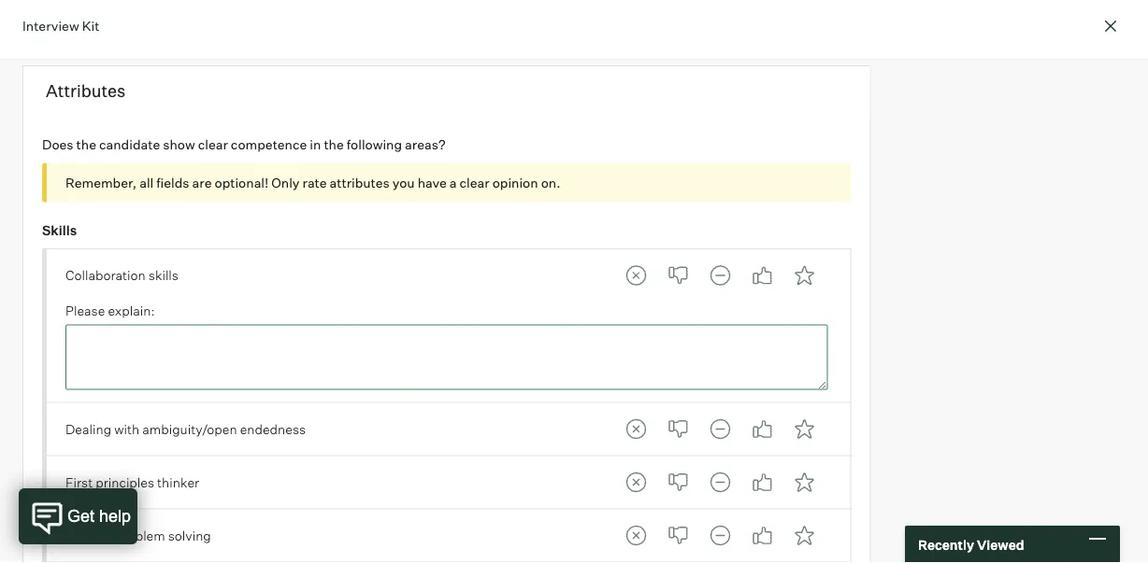 Task type: vqa. For each thing, say whether or not it's contained in the screenshot.
1st No image from the top
yes



Task type: locate. For each thing, give the bounding box(es) containing it.
mixed image for thinker
[[702, 464, 739, 502]]

1 vertical spatial strong yes image
[[786, 464, 824, 502]]

0 horizontal spatial clear
[[198, 136, 228, 153]]

1 strong yes image from the top
[[786, 411, 824, 448]]

competence
[[231, 136, 307, 153]]

clear right show
[[198, 136, 228, 153]]

4 mixed image from the top
[[702, 518, 739, 555]]

1 the from the left
[[76, 136, 96, 153]]

opinion
[[493, 174, 538, 191]]

3 no button from the top
[[660, 464, 697, 502]]

problem
[[115, 528, 165, 545]]

None text field
[[42, 0, 852, 3], [65, 325, 828, 390], [42, 0, 852, 3], [65, 325, 828, 390]]

4 mixed button from the top
[[702, 518, 739, 555]]

interview
[[22, 17, 79, 34]]

3 strong yes image from the top
[[786, 518, 824, 555]]

3 no image from the top
[[660, 464, 697, 502]]

2 definitely not button from the top
[[618, 411, 655, 448]]

3 definitely not button from the top
[[618, 464, 655, 502]]

1 definitely not button from the top
[[618, 257, 655, 295]]

all
[[140, 174, 154, 191]]

first
[[65, 475, 93, 491]]

definitely not image for solving
[[618, 518, 655, 555]]

recently viewed
[[918, 537, 1025, 553]]

definitely not button for thinker
[[618, 464, 655, 502]]

4 tab list from the top
[[618, 518, 824, 555]]

1 horizontal spatial the
[[324, 136, 344, 153]]

3 tab list from the top
[[618, 464, 824, 502]]

tab list
[[618, 257, 824, 295], [618, 411, 824, 448], [618, 464, 824, 502], [618, 518, 824, 555]]

2 yes image from the top
[[744, 411, 782, 448]]

rate
[[303, 174, 327, 191]]

4 yes button from the top
[[744, 518, 782, 555]]

2 no image from the top
[[660, 411, 697, 448]]

you
[[393, 174, 415, 191]]

yes image
[[744, 257, 782, 295], [744, 411, 782, 448]]

3 mixed image from the top
[[702, 464, 739, 502]]

no image for ambiguity/open
[[660, 411, 697, 448]]

interviewers
[[170, 10, 245, 26]]

clear
[[198, 136, 228, 153], [460, 174, 490, 191]]

solving
[[168, 528, 211, 545]]

2 vertical spatial definitely not image
[[618, 518, 655, 555]]

skills
[[149, 268, 179, 284]]

1 strong yes button from the top
[[786, 257, 824, 295]]

the
[[76, 136, 96, 153], [324, 136, 344, 153]]

0 vertical spatial yes image
[[744, 257, 782, 295]]

0 horizontal spatial the
[[76, 136, 96, 153]]

explain:
[[108, 303, 155, 319]]

0 vertical spatial strong yes image
[[786, 411, 824, 448]]

no button
[[660, 257, 697, 295], [660, 411, 697, 448], [660, 464, 697, 502], [660, 518, 697, 555]]

0 vertical spatial yes image
[[744, 464, 782, 502]]

the right in
[[324, 136, 344, 153]]

definitely not button
[[618, 257, 655, 295], [618, 411, 655, 448], [618, 464, 655, 502], [618, 518, 655, 555]]

ambiguity/open
[[142, 422, 237, 438]]

collaboration skills
[[65, 268, 179, 284]]

1 horizontal spatial clear
[[460, 174, 490, 191]]

0 vertical spatial clear
[[198, 136, 228, 153]]

no button for ambiguity/open
[[660, 411, 697, 448]]

add:
[[42, 10, 72, 26]]

4 no image from the top
[[660, 518, 697, 555]]

yes button
[[744, 257, 782, 295], [744, 411, 782, 448], [744, 464, 782, 502], [744, 518, 782, 555]]

are
[[192, 174, 212, 191]]

1 no image from the top
[[660, 257, 697, 295]]

no image
[[660, 257, 697, 295], [660, 411, 697, 448], [660, 464, 697, 502], [660, 518, 697, 555]]

yes button for ambiguity/open
[[744, 411, 782, 448]]

note
[[80, 10, 110, 26]]

show
[[163, 136, 195, 153]]

1 yes image from the top
[[744, 464, 782, 502]]

1 vertical spatial yes image
[[744, 411, 782, 448]]

strong yes image
[[786, 411, 824, 448], [786, 464, 824, 502], [786, 518, 824, 555]]

yes image for collaboration skills
[[744, 257, 782, 295]]

2 no button from the top
[[660, 411, 697, 448]]

mixed button
[[702, 257, 739, 295], [702, 411, 739, 448], [702, 464, 739, 502], [702, 518, 739, 555]]

1 vertical spatial yes image
[[744, 518, 782, 555]]

2 mixed button from the top
[[702, 411, 739, 448]]

2 yes image from the top
[[744, 518, 782, 555]]

3 mixed button from the top
[[702, 464, 739, 502]]

attributes
[[330, 174, 390, 191]]

1 yes image from the top
[[744, 257, 782, 295]]

in
[[310, 136, 321, 153]]

with
[[114, 422, 139, 438]]

2 tab list from the top
[[618, 411, 824, 448]]

principles
[[96, 475, 154, 491]]

definitely not image
[[618, 257, 655, 295], [618, 464, 655, 502], [618, 518, 655, 555]]

2 strong yes image from the top
[[786, 464, 824, 502]]

4 strong yes button from the top
[[786, 518, 824, 555]]

3 definitely not image from the top
[[618, 518, 655, 555]]

strong yes image for general problem solving
[[786, 518, 824, 555]]

attributes
[[46, 80, 126, 101]]

yes image
[[744, 464, 782, 502], [744, 518, 782, 555]]

2 mixed image from the top
[[702, 411, 739, 448]]

mixed image
[[702, 257, 739, 295], [702, 411, 739, 448], [702, 464, 739, 502], [702, 518, 739, 555]]

the right does
[[76, 136, 96, 153]]

yes image for dealing with ambiguity/open endedness
[[744, 411, 782, 448]]

thinker
[[157, 475, 199, 491]]

clear right a
[[460, 174, 490, 191]]

3 strong yes button from the top
[[786, 464, 824, 502]]

candidate
[[99, 136, 160, 153]]

1 definitely not image from the top
[[618, 257, 655, 295]]

4 definitely not button from the top
[[618, 518, 655, 555]]

3 yes button from the top
[[744, 464, 782, 502]]

2 strong yes button from the top
[[786, 411, 824, 448]]

have
[[418, 174, 447, 191]]

2 definitely not image from the top
[[618, 464, 655, 502]]

strong yes button
[[786, 257, 824, 295], [786, 411, 824, 448], [786, 464, 824, 502], [786, 518, 824, 555]]

no button for solving
[[660, 518, 697, 555]]

2 vertical spatial strong yes image
[[786, 518, 824, 555]]

tab list for ambiguity/open
[[618, 411, 824, 448]]

does
[[42, 136, 74, 153]]

0 vertical spatial definitely not image
[[618, 257, 655, 295]]

2 yes button from the top
[[744, 411, 782, 448]]

for
[[112, 10, 129, 26]]

1 yes button from the top
[[744, 257, 782, 295]]

1 vertical spatial definitely not image
[[618, 464, 655, 502]]

recently
[[918, 537, 975, 553]]

areas?
[[405, 136, 446, 153]]

1 mixed button from the top
[[702, 257, 739, 295]]

no image for thinker
[[660, 464, 697, 502]]

general problem solving
[[65, 528, 211, 545]]

4 no button from the top
[[660, 518, 697, 555]]



Task type: describe. For each thing, give the bounding box(es) containing it.
on.
[[541, 174, 561, 191]]

strong yes button for thinker
[[786, 464, 824, 502]]

no button for thinker
[[660, 464, 697, 502]]

dealing
[[65, 422, 111, 438]]

close image
[[1100, 15, 1122, 37]]

definitely not button for ambiguity/open
[[618, 411, 655, 448]]

tab list for solving
[[618, 518, 824, 555]]

a
[[450, 174, 457, 191]]

only
[[272, 174, 300, 191]]

strong yes image for first principles thinker
[[786, 464, 824, 502]]

yes button for solving
[[744, 518, 782, 555]]

1 tab list from the top
[[618, 257, 824, 295]]

please explain:
[[65, 303, 155, 319]]

remember,
[[65, 174, 137, 191]]

mixed button for ambiguity/open
[[702, 411, 739, 448]]

fields
[[156, 174, 189, 191]]

endedness
[[240, 422, 306, 438]]

collaboration
[[65, 268, 146, 284]]

first principles thinker
[[65, 475, 199, 491]]

strong yes button for solving
[[786, 518, 824, 555]]

no image for solving
[[660, 518, 697, 555]]

mixed button for thinker
[[702, 464, 739, 502]]

definitely not image for thinker
[[618, 464, 655, 502]]

note for other interviewers link
[[80, 10, 245, 26]]

definitely not button for solving
[[618, 518, 655, 555]]

kit
[[82, 17, 99, 34]]

1 vertical spatial clear
[[460, 174, 490, 191]]

yes button for thinker
[[744, 464, 782, 502]]

mixed image for ambiguity/open
[[702, 411, 739, 448]]

dealing with ambiguity/open endedness
[[65, 422, 306, 438]]

please
[[65, 303, 105, 319]]

tab list for thinker
[[618, 464, 824, 502]]

optional!
[[215, 174, 269, 191]]

remember, all fields are optional! only rate attributes you have a clear opinion on.
[[65, 174, 561, 191]]

general
[[65, 528, 112, 545]]

following
[[347, 136, 402, 153]]

strong yes image
[[786, 257, 824, 295]]

yes image for general problem solving
[[744, 518, 782, 555]]

1 no button from the top
[[660, 257, 697, 295]]

does the candidate show clear competence in the following areas?
[[42, 136, 446, 153]]

yes image for first principles thinker
[[744, 464, 782, 502]]

interview kit
[[22, 17, 99, 34]]

2 the from the left
[[324, 136, 344, 153]]

strong yes button for ambiguity/open
[[786, 411, 824, 448]]

viewed
[[977, 537, 1025, 553]]

definitely not image
[[618, 411, 655, 448]]

skills
[[42, 222, 77, 238]]

add: note for other interviewers
[[42, 10, 245, 26]]

strong yes image for dealing with ambiguity/open endedness
[[786, 411, 824, 448]]

1 mixed image from the top
[[702, 257, 739, 295]]

mixed image for solving
[[702, 518, 739, 555]]

other
[[132, 10, 167, 26]]

mixed button for solving
[[702, 518, 739, 555]]



